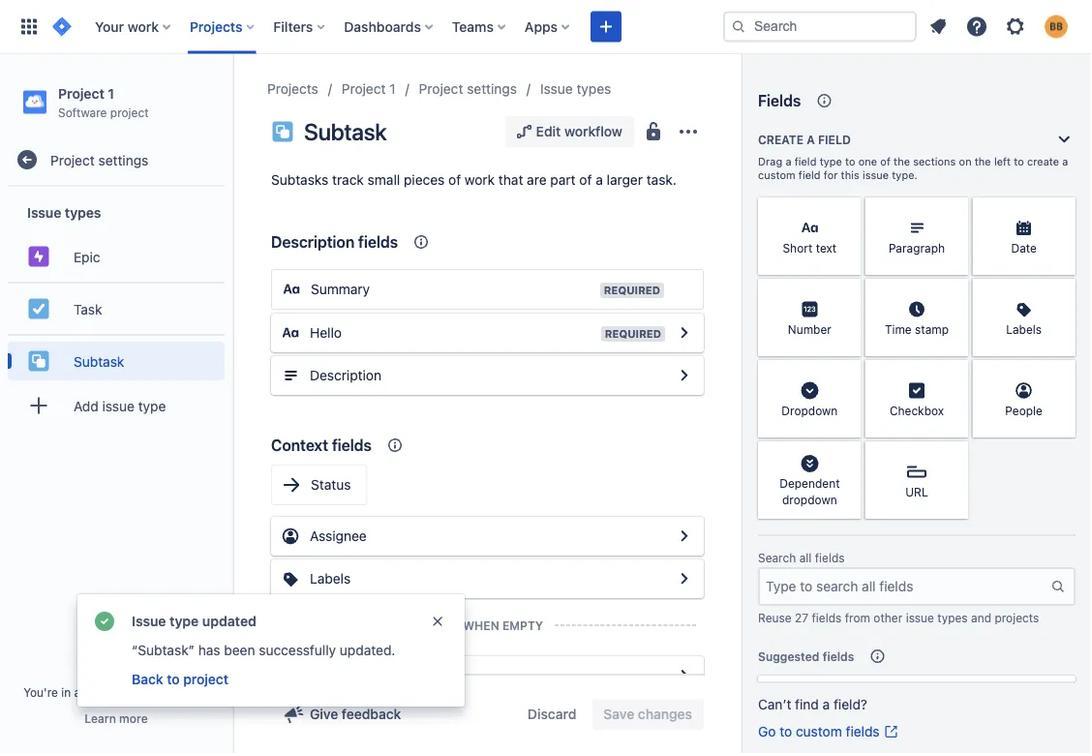 Task type: vqa. For each thing, say whether or not it's contained in the screenshot.
Discard
yes



Task type: locate. For each thing, give the bounding box(es) containing it.
suggested fields
[[758, 650, 854, 663]]

to up "this"
[[845, 155, 855, 168]]

group containing issue types
[[8, 187, 225, 437]]

issue
[[863, 169, 889, 182], [102, 398, 135, 414], [906, 611, 934, 624]]

type down subtask link
[[138, 398, 166, 414]]

type.
[[892, 169, 918, 182]]

hide when empty
[[432, 619, 543, 632]]

project settings link down software at top
[[8, 141, 225, 179]]

2 vertical spatial issue
[[906, 611, 934, 624]]

2 horizontal spatial issue
[[906, 611, 934, 624]]

more information image
[[1050, 281, 1074, 304], [836, 362, 859, 385], [943, 362, 967, 385]]

subtask inside group
[[74, 353, 124, 369]]

1 horizontal spatial projects
[[267, 81, 318, 97]]

settings down project 1 software project
[[98, 152, 148, 168]]

summary
[[311, 281, 370, 297]]

fields up summary
[[358, 233, 398, 251]]

for
[[824, 169, 838, 182]]

one
[[859, 155, 877, 168]]

1 vertical spatial field
[[795, 155, 817, 168]]

issue types up the epic
[[27, 204, 101, 220]]

0 vertical spatial types
[[577, 81, 611, 97]]

2 open field configuration image from the top
[[673, 364, 696, 387]]

1 vertical spatial description
[[310, 367, 381, 383]]

type
[[820, 155, 842, 168], [138, 398, 166, 414], [170, 613, 199, 629]]

field for drag
[[795, 155, 817, 168]]

time
[[885, 322, 912, 336]]

projects up the issue type icon
[[267, 81, 318, 97]]

subtask link
[[8, 342, 225, 381]]

other
[[874, 611, 903, 624]]

open field configuration image
[[673, 567, 696, 591], [673, 664, 696, 687]]

0 horizontal spatial type
[[138, 398, 166, 414]]

issue types up edit workflow
[[540, 81, 611, 97]]

context
[[271, 436, 328, 455]]

0 vertical spatial open field configuration image
[[673, 567, 696, 591]]

hide
[[432, 619, 460, 632]]

status
[[311, 477, 351, 493]]

1 horizontal spatial project settings
[[419, 81, 517, 97]]

required
[[604, 284, 660, 297], [605, 328, 661, 340]]

to right back
[[167, 671, 180, 687]]

1 horizontal spatial settings
[[467, 81, 517, 97]]

1 vertical spatial types
[[65, 204, 101, 220]]

more information image for dependent dropdown
[[836, 443, 859, 467]]

issue right add
[[102, 398, 135, 414]]

from
[[845, 611, 870, 624]]

back to project link
[[132, 671, 229, 687]]

1 horizontal spatial types
[[577, 81, 611, 97]]

types for group containing issue types
[[65, 204, 101, 220]]

labels down date
[[1006, 322, 1042, 336]]

dashboards
[[344, 18, 421, 34]]

1 horizontal spatial issue
[[863, 169, 889, 182]]

labels for open field configuration icon inside the labels button
[[310, 571, 351, 587]]

0 vertical spatial custom
[[758, 169, 796, 182]]

issue up "edit"
[[540, 81, 573, 97]]

3 open field configuration image from the top
[[673, 525, 696, 548]]

labels inside button
[[310, 571, 351, 587]]

to inside button
[[167, 671, 180, 687]]

1 the from the left
[[894, 155, 910, 168]]

1 vertical spatial more information about the context fields image
[[383, 434, 407, 457]]

search
[[758, 551, 796, 565]]

1 vertical spatial project settings
[[50, 152, 148, 168]]

more information about the context fields image right context fields
[[383, 434, 407, 457]]

field for create
[[818, 133, 851, 146]]

0 horizontal spatial labels
[[310, 571, 351, 587]]

drag
[[758, 155, 782, 168]]

2 horizontal spatial of
[[880, 155, 891, 168]]

project settings down "teams"
[[419, 81, 517, 97]]

0 vertical spatial settings
[[467, 81, 517, 97]]

fields
[[758, 91, 801, 110]]

more information about the suggested fields image
[[866, 645, 889, 668]]

to
[[845, 155, 855, 168], [1014, 155, 1024, 168], [167, 671, 180, 687], [780, 724, 792, 740]]

teams button
[[446, 11, 513, 42]]

1 horizontal spatial 1
[[390, 81, 396, 97]]

type up for
[[820, 155, 842, 168]]

feedback
[[342, 706, 401, 722]]

dashboards button
[[338, 11, 440, 42]]

text
[[816, 241, 837, 255]]

0 vertical spatial field
[[818, 133, 851, 146]]

1 down dashboards popup button at the left top
[[390, 81, 396, 97]]

field up for
[[818, 133, 851, 146]]

"subtask" has been successfully updated.
[[132, 642, 395, 658]]

1 horizontal spatial the
[[975, 155, 991, 168]]

add issue type button
[[8, 386, 225, 425]]

0 horizontal spatial issue
[[102, 398, 135, 414]]

issue types inside group
[[27, 204, 101, 220]]

0 vertical spatial project settings link
[[419, 77, 517, 101]]

1 open field configuration image from the top
[[673, 567, 696, 591]]

1 horizontal spatial subtask
[[304, 118, 387, 145]]

types
[[577, 81, 611, 97], [65, 204, 101, 220], [937, 611, 968, 624]]

2 vertical spatial open field configuration image
[[673, 525, 696, 548]]

types up the epic
[[65, 204, 101, 220]]

projects for projects link
[[267, 81, 318, 97]]

project
[[342, 81, 386, 97], [419, 81, 463, 97], [58, 85, 104, 101], [50, 152, 95, 168]]

types inside group
[[65, 204, 101, 220]]

0 vertical spatial open field configuration image
[[673, 321, 696, 345]]

left
[[994, 155, 1011, 168]]

more information image for dropdown
[[836, 362, 859, 385]]

software
[[58, 105, 107, 119]]

0 horizontal spatial issue types
[[27, 204, 101, 220]]

when
[[463, 619, 499, 632]]

required for summary
[[604, 284, 660, 297]]

more information image for paragraph
[[943, 199, 967, 223]]

1 horizontal spatial issue types
[[540, 81, 611, 97]]

2 vertical spatial types
[[937, 611, 968, 624]]

description inside button
[[310, 367, 381, 383]]

more information image
[[836, 199, 859, 223], [943, 199, 967, 223], [1050, 199, 1074, 223], [836, 281, 859, 304], [943, 281, 967, 304], [1050, 362, 1074, 385], [836, 443, 859, 467]]

project
[[110, 105, 149, 119], [183, 671, 229, 687], [170, 685, 209, 699]]

updated
[[202, 613, 256, 629]]

sidebar navigation image
[[211, 77, 254, 116]]

more information about the context fields image for description fields
[[410, 230, 433, 254]]

1 vertical spatial projects
[[267, 81, 318, 97]]

0 vertical spatial description
[[271, 233, 355, 251]]

work left 'that'
[[465, 172, 495, 188]]

of
[[880, 155, 891, 168], [448, 172, 461, 188], [579, 172, 592, 188]]

issue up '"subtask"'
[[132, 613, 166, 629]]

2 horizontal spatial more information image
[[1050, 281, 1074, 304]]

1 horizontal spatial more information about the context fields image
[[410, 230, 433, 254]]

of right pieces at the left top
[[448, 172, 461, 188]]

2 horizontal spatial types
[[937, 611, 968, 624]]

custom down drag
[[758, 169, 796, 182]]

1 horizontal spatial more information image
[[943, 362, 967, 385]]

updated.
[[340, 642, 395, 658]]

subtask up track
[[304, 118, 387, 145]]

0 horizontal spatial subtask
[[74, 353, 124, 369]]

labels button
[[271, 560, 704, 598]]

team-
[[84, 685, 117, 699]]

0 horizontal spatial the
[[894, 155, 910, 168]]

open field configuration image
[[673, 321, 696, 345], [673, 364, 696, 387], [673, 525, 696, 548]]

fields left "more information about the suggested fields" icon
[[823, 650, 854, 663]]

0 horizontal spatial project settings
[[50, 152, 148, 168]]

projects inside popup button
[[190, 18, 242, 34]]

1 vertical spatial type
[[138, 398, 166, 414]]

1 vertical spatial required
[[605, 328, 661, 340]]

0 vertical spatial issue types
[[540, 81, 611, 97]]

0 horizontal spatial 1
[[108, 85, 114, 101]]

fields
[[358, 233, 398, 251], [332, 436, 372, 455], [815, 551, 845, 565], [812, 611, 842, 624], [823, 650, 854, 663], [846, 724, 880, 740]]

0 vertical spatial projects
[[190, 18, 242, 34]]

2 open field configuration image from the top
[[673, 664, 696, 687]]

2 vertical spatial issue
[[132, 613, 166, 629]]

1 for project 1 software project
[[108, 85, 114, 101]]

success image
[[93, 610, 116, 633]]

time stamp
[[885, 322, 949, 336]]

0 horizontal spatial types
[[65, 204, 101, 220]]

search all fields
[[758, 551, 845, 565]]

reporter button
[[271, 656, 704, 695]]

to right left
[[1014, 155, 1024, 168]]

and
[[971, 611, 991, 624]]

1 vertical spatial project settings link
[[8, 141, 225, 179]]

1 horizontal spatial type
[[170, 613, 199, 629]]

banner
[[0, 0, 1091, 54]]

no restrictions image
[[642, 120, 665, 143]]

fields left this link will be opened in a new tab icon
[[846, 724, 880, 740]]

description down hello
[[310, 367, 381, 383]]

more information about the fields image
[[813, 89, 836, 112]]

0 horizontal spatial more information image
[[836, 362, 859, 385]]

1 horizontal spatial labels
[[1006, 322, 1042, 336]]

the right on
[[975, 155, 991, 168]]

types left "and"
[[937, 611, 968, 624]]

issue down one
[[863, 169, 889, 182]]

1 down your
[[108, 85, 114, 101]]

project inside back to project button
[[183, 671, 229, 687]]

0 horizontal spatial issue
[[27, 204, 61, 220]]

part
[[550, 172, 576, 188]]

of right part
[[579, 172, 592, 188]]

work right your
[[128, 18, 159, 34]]

0 vertical spatial project settings
[[419, 81, 517, 97]]

your profile and settings image
[[1045, 15, 1068, 38]]

2 vertical spatial type
[[170, 613, 199, 629]]

type up '"subtask"'
[[170, 613, 199, 629]]

workflow
[[564, 123, 623, 139]]

2 horizontal spatial type
[[820, 155, 842, 168]]

short
[[783, 241, 813, 255]]

project settings link
[[419, 77, 517, 101], [8, 141, 225, 179]]

1 horizontal spatial of
[[579, 172, 592, 188]]

search image
[[731, 19, 746, 34]]

issue types for group containing issue types
[[27, 204, 101, 220]]

banner containing your work
[[0, 0, 1091, 54]]

group
[[8, 187, 225, 437]]

project inside project 1 software project
[[110, 105, 149, 119]]

0 vertical spatial more information about the context fields image
[[410, 230, 433, 254]]

1
[[390, 81, 396, 97], [108, 85, 114, 101]]

0 vertical spatial work
[[128, 18, 159, 34]]

filters
[[273, 18, 313, 34]]

checkbox
[[890, 404, 944, 417]]

1 vertical spatial open field configuration image
[[673, 364, 696, 387]]

1 inside project 1 software project
[[108, 85, 114, 101]]

field down create a field
[[795, 155, 817, 168]]

issue right other
[[906, 611, 934, 624]]

subtask up add
[[74, 353, 124, 369]]

0 horizontal spatial projects
[[190, 18, 242, 34]]

0 vertical spatial issue
[[540, 81, 573, 97]]

custom down can't find a field?
[[796, 724, 842, 740]]

0 horizontal spatial settings
[[98, 152, 148, 168]]

dependent dropdown
[[780, 477, 840, 507]]

2 vertical spatial field
[[799, 169, 821, 182]]

project settings down software at top
[[50, 152, 148, 168]]

open field configuration image inside 'reporter' button
[[673, 664, 696, 687]]

the up type. on the right
[[894, 155, 910, 168]]

1 for project 1
[[390, 81, 396, 97]]

jira software image
[[50, 15, 74, 38], [50, 15, 74, 38]]

field
[[818, 133, 851, 146], [795, 155, 817, 168], [799, 169, 821, 182]]

issue type icon image
[[271, 120, 294, 143]]

project up software at top
[[58, 85, 104, 101]]

1 vertical spatial open field configuration image
[[673, 664, 696, 687]]

project down "teams"
[[419, 81, 463, 97]]

1 vertical spatial issue
[[102, 398, 135, 414]]

types for issue types link
[[577, 81, 611, 97]]

settings down teams popup button at the top
[[467, 81, 517, 97]]

more information about the context fields image
[[410, 230, 433, 254], [383, 434, 407, 457]]

your work button
[[89, 11, 178, 42]]

issue inside 'button'
[[102, 398, 135, 414]]

apps
[[525, 18, 558, 34]]

open field configuration image inside description button
[[673, 364, 696, 387]]

project down has
[[183, 671, 229, 687]]

field left for
[[799, 169, 821, 182]]

edit workflow
[[536, 123, 623, 139]]

issue up epic link
[[27, 204, 61, 220]]

notifications image
[[927, 15, 950, 38]]

0 horizontal spatial work
[[128, 18, 159, 34]]

more information about the context fields image down pieces at the left top
[[410, 230, 433, 254]]

to right go
[[780, 724, 792, 740]]

go to custom fields
[[758, 724, 880, 740]]

pieces
[[404, 172, 445, 188]]

0 vertical spatial labels
[[1006, 322, 1042, 336]]

more information image for date
[[1050, 199, 1074, 223]]

project down software at top
[[50, 152, 95, 168]]

1 vertical spatial issue
[[27, 204, 61, 220]]

2 horizontal spatial issue
[[540, 81, 573, 97]]

project settings link down "teams"
[[419, 77, 517, 101]]

labels down assignee
[[310, 571, 351, 587]]

more information image for checkbox
[[943, 362, 967, 385]]

0 horizontal spatial more information about the context fields image
[[383, 434, 407, 457]]

suggested
[[758, 650, 820, 663]]

1 vertical spatial issue types
[[27, 204, 101, 220]]

types up workflow
[[577, 81, 611, 97]]

more information image for people
[[1050, 362, 1074, 385]]

projects up sidebar navigation 'icon'
[[190, 18, 242, 34]]

0 vertical spatial issue
[[863, 169, 889, 182]]

dropdown
[[782, 493, 837, 507]]

1 vertical spatial labels
[[310, 571, 351, 587]]

on
[[959, 155, 972, 168]]

description up summary
[[271, 233, 355, 251]]

open field configuration image inside assignee button
[[673, 525, 696, 548]]

0 vertical spatial required
[[604, 284, 660, 297]]

project right back
[[170, 685, 209, 699]]

1 vertical spatial work
[[465, 172, 495, 188]]

0 vertical spatial type
[[820, 155, 842, 168]]

of right one
[[880, 155, 891, 168]]

1 vertical spatial subtask
[[74, 353, 124, 369]]

dismiss image
[[430, 614, 445, 629]]

project right software at top
[[110, 105, 149, 119]]



Task type: describe. For each thing, give the bounding box(es) containing it.
context fields
[[271, 436, 372, 455]]

successfully
[[259, 642, 336, 658]]

custom inside the "drag a field type to one of the sections on the left to create a custom field for this issue type."
[[758, 169, 796, 182]]

give
[[310, 706, 338, 722]]

1 horizontal spatial issue
[[132, 613, 166, 629]]

paragraph
[[889, 241, 945, 255]]

issue inside the "drag a field type to one of the sections on the left to create a custom field for this issue type."
[[863, 169, 889, 182]]

that
[[498, 172, 523, 188]]

back to project
[[132, 671, 229, 687]]

appswitcher icon image
[[17, 15, 41, 38]]

settings image
[[1004, 15, 1027, 38]]

create
[[758, 133, 804, 146]]

description for description fields
[[271, 233, 355, 251]]

project 1 software project
[[58, 85, 149, 119]]

apps button
[[519, 11, 577, 42]]

all
[[799, 551, 812, 565]]

has
[[198, 642, 220, 658]]

back
[[132, 671, 163, 687]]

add
[[74, 398, 99, 414]]

add issue type
[[74, 398, 166, 414]]

help image
[[965, 15, 989, 38]]

edit workflow button
[[505, 116, 634, 147]]

1 vertical spatial custom
[[796, 724, 842, 740]]

date
[[1011, 241, 1037, 255]]

work inside 'dropdown button'
[[128, 18, 159, 34]]

learn
[[85, 712, 116, 725]]

open field configuration image for description
[[673, 364, 696, 387]]

you're
[[23, 685, 58, 699]]

filters button
[[268, 11, 332, 42]]

projects for projects popup button
[[190, 18, 242, 34]]

required for hello
[[605, 328, 661, 340]]

add issue type image
[[27, 394, 50, 417]]

fields up status
[[332, 436, 372, 455]]

assignee button
[[271, 517, 704, 556]]

more
[[119, 712, 148, 725]]

larger
[[607, 172, 643, 188]]

projects button
[[184, 11, 262, 42]]

Type to search all fields text field
[[760, 569, 1050, 604]]

back to project button
[[130, 668, 230, 691]]

1 horizontal spatial work
[[465, 172, 495, 188]]

find
[[795, 697, 819, 713]]

create image
[[595, 15, 618, 38]]

subtask group
[[8, 334, 225, 386]]

labels for more information icon associated with labels
[[1006, 322, 1042, 336]]

you're in a team-managed project
[[23, 685, 209, 699]]

description for description
[[310, 367, 381, 383]]

subtasks
[[271, 172, 328, 188]]

drag a field type to one of the sections on the left to create a custom field for this issue type.
[[758, 155, 1068, 182]]

people
[[1005, 404, 1043, 417]]

task.
[[646, 172, 677, 188]]

learn more
[[85, 712, 148, 725]]

open field configuration image inside labels button
[[673, 567, 696, 591]]

discard button
[[516, 699, 588, 730]]

project 1 link
[[342, 77, 396, 101]]

"subtask"
[[132, 642, 195, 658]]

1 vertical spatial settings
[[98, 152, 148, 168]]

more options image
[[677, 120, 700, 143]]

hello
[[310, 325, 342, 341]]

can't find a field?
[[758, 697, 867, 713]]

project inside project 1 software project
[[58, 85, 104, 101]]

go to custom fields link
[[758, 722, 899, 742]]

issue types link
[[540, 77, 611, 101]]

0 horizontal spatial project settings link
[[8, 141, 225, 179]]

can't
[[758, 697, 791, 713]]

more information image for time stamp
[[943, 281, 967, 304]]

create a field
[[758, 133, 851, 146]]

more information image for short text
[[836, 199, 859, 223]]

dependent
[[780, 477, 840, 490]]

type inside the "drag a field type to one of the sections on the left to create a custom field for this issue type."
[[820, 155, 842, 168]]

type inside 'button'
[[138, 398, 166, 414]]

fields right "all"
[[815, 551, 845, 565]]

open field configuration image for assignee
[[673, 525, 696, 548]]

this link will be opened in a new tab image
[[884, 724, 899, 740]]

27
[[795, 611, 809, 624]]

0 vertical spatial subtask
[[304, 118, 387, 145]]

project down primary element
[[342, 81, 386, 97]]

small
[[368, 172, 400, 188]]

empty
[[502, 619, 543, 632]]

reuse
[[758, 611, 792, 624]]

assignee
[[310, 528, 367, 544]]

more information image for labels
[[1050, 281, 1074, 304]]

track
[[332, 172, 364, 188]]

task
[[74, 301, 102, 317]]

epic
[[74, 249, 100, 265]]

0 horizontal spatial of
[[448, 172, 461, 188]]

been
[[224, 642, 255, 658]]

this
[[841, 169, 860, 182]]

1 open field configuration image from the top
[[673, 321, 696, 345]]

are
[[527, 172, 547, 188]]

discard
[[528, 706, 576, 722]]

more information about the context fields image for context fields
[[383, 434, 407, 457]]

in
[[61, 685, 71, 699]]

your
[[95, 18, 124, 34]]

stamp
[[915, 322, 949, 336]]

reuse 27 fields from other issue types and projects
[[758, 611, 1039, 624]]

sections
[[913, 155, 956, 168]]

of inside the "drag a field type to one of the sections on the left to create a custom field for this issue type."
[[880, 155, 891, 168]]

edit
[[536, 123, 561, 139]]

learn more button
[[85, 711, 148, 726]]

2 the from the left
[[975, 155, 991, 168]]

managed
[[117, 685, 167, 699]]

give feedback button
[[271, 699, 413, 730]]

number
[[788, 322, 832, 336]]

1 horizontal spatial project settings link
[[419, 77, 517, 101]]

project 1
[[342, 81, 396, 97]]

teams
[[452, 18, 494, 34]]

field?
[[834, 697, 867, 713]]

your work
[[95, 18, 159, 34]]

fields right 27
[[812, 611, 842, 624]]

primary element
[[12, 0, 723, 54]]

projects
[[995, 611, 1039, 624]]

more information image for number
[[836, 281, 859, 304]]

Search field
[[723, 11, 917, 42]]

issue types for issue types link
[[540, 81, 611, 97]]

create
[[1027, 155, 1059, 168]]

projects link
[[267, 77, 318, 101]]



